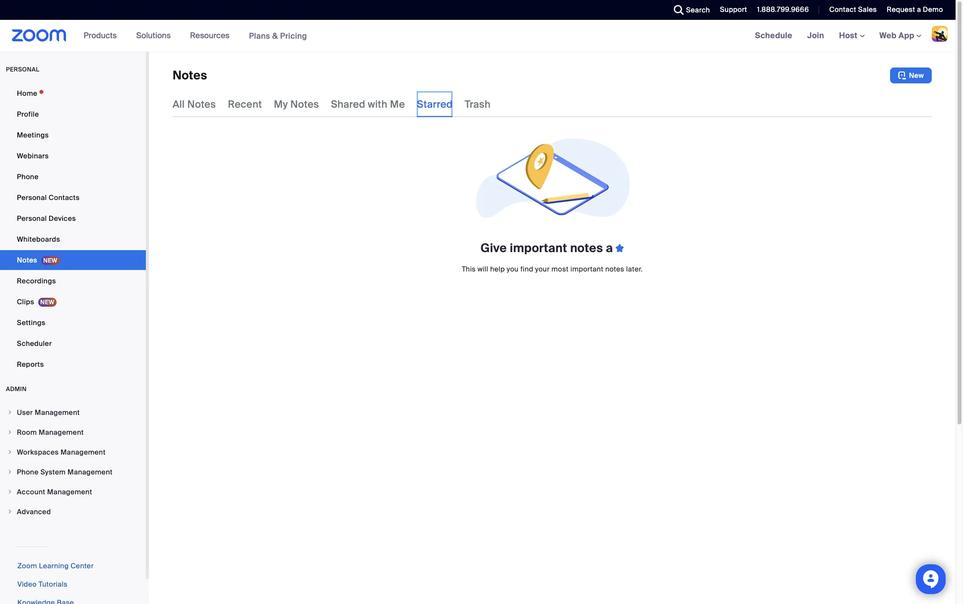 Task type: locate. For each thing, give the bounding box(es) containing it.
right image
[[7, 409, 13, 415], [7, 429, 13, 435], [7, 449, 13, 455], [7, 469, 13, 475], [7, 489, 13, 495], [7, 509, 13, 515]]

with
[[368, 98, 388, 111]]

banner
[[0, 20, 956, 52]]

solutions
[[136, 30, 171, 41]]

right image inside workspaces management menu item
[[7, 449, 13, 455]]

user
[[17, 408, 33, 417]]

0 horizontal spatial a
[[606, 240, 613, 256]]

1 vertical spatial personal
[[17, 214, 47, 223]]

notes left later.
[[606, 265, 625, 273]]

new button
[[890, 68, 932, 83]]

profile
[[17, 110, 39, 119]]

important up your
[[510, 240, 567, 256]]

video tutorials link
[[17, 580, 67, 589]]

management up the workspaces management
[[39, 428, 84, 437]]

my
[[274, 98, 288, 111]]

1 vertical spatial important
[[571, 265, 604, 273]]

phone inside "phone" link
[[17, 172, 39, 181]]

new
[[909, 71, 924, 80]]

later.
[[626, 265, 643, 273]]

&
[[272, 31, 278, 41]]

right image left advanced
[[7, 509, 13, 515]]

right image left account
[[7, 489, 13, 495]]

personal contacts link
[[0, 188, 146, 207]]

contact sales link
[[822, 0, 880, 20], [830, 5, 877, 14]]

personal menu menu
[[0, 83, 146, 375]]

zoom
[[17, 561, 37, 570]]

products button
[[84, 20, 121, 52]]

phone up account
[[17, 468, 39, 476]]

right image left the 'room'
[[7, 429, 13, 435]]

3 right image from the top
[[7, 449, 13, 455]]

plans & pricing
[[249, 31, 307, 41]]

help
[[490, 265, 505, 273]]

a
[[917, 5, 921, 14], [606, 240, 613, 256]]

demo
[[923, 5, 944, 14]]

account management
[[17, 487, 92, 496]]

right image left system
[[7, 469, 13, 475]]

support link
[[713, 0, 750, 20], [720, 5, 747, 14]]

zoom learning center link
[[17, 561, 94, 570]]

profile picture image
[[932, 26, 948, 42]]

management inside user management menu item
[[35, 408, 80, 417]]

personal contacts
[[17, 193, 80, 202]]

management down room management menu item
[[61, 448, 106, 457]]

management
[[35, 408, 80, 417], [39, 428, 84, 437], [61, 448, 106, 457], [68, 468, 113, 476], [47, 487, 92, 496]]

admin
[[6, 385, 27, 393]]

right image for phone
[[7, 469, 13, 475]]

5 right image from the top
[[7, 489, 13, 495]]

1 right image from the top
[[7, 409, 13, 415]]

notes inside personal menu menu
[[17, 256, 37, 265]]

starred
[[417, 98, 453, 111]]

phone
[[17, 172, 39, 181], [17, 468, 39, 476]]

2 right image from the top
[[7, 429, 13, 435]]

phone down "webinars"
[[17, 172, 39, 181]]

1.888.799.9666 button
[[750, 0, 812, 20], [757, 5, 809, 14]]

settings
[[17, 318, 45, 327]]

system
[[40, 468, 66, 476]]

personal up whiteboards
[[17, 214, 47, 223]]

management up room management in the bottom of the page
[[35, 408, 80, 417]]

4 right image from the top
[[7, 469, 13, 475]]

right image inside phone system management menu item
[[7, 469, 13, 475]]

profile link
[[0, 104, 146, 124]]

phone inside phone system management menu item
[[17, 468, 39, 476]]

management up "advanced" menu item
[[47, 487, 92, 496]]

phone for phone
[[17, 172, 39, 181]]

this
[[462, 265, 476, 273]]

host button
[[839, 30, 865, 41]]

personal
[[17, 193, 47, 202], [17, 214, 47, 223]]

request a demo link
[[880, 0, 956, 20], [887, 5, 944, 14]]

right image inside "account management" menu item
[[7, 489, 13, 495]]

sales
[[858, 5, 877, 14]]

phone system management menu item
[[0, 463, 146, 481]]

notes right all at the top left of the page
[[187, 98, 216, 111]]

recordings
[[17, 276, 56, 285]]

account management menu item
[[0, 482, 146, 501]]

join
[[808, 30, 824, 41]]

webinars link
[[0, 146, 146, 166]]

management up "account management" menu item
[[68, 468, 113, 476]]

1 personal from the top
[[17, 193, 47, 202]]

1 vertical spatial phone
[[17, 468, 39, 476]]

all notes
[[173, 98, 216, 111]]

1 horizontal spatial notes
[[606, 265, 625, 273]]

my notes
[[274, 98, 319, 111]]

management for room management
[[39, 428, 84, 437]]

right image inside "advanced" menu item
[[7, 509, 13, 515]]

notes
[[173, 68, 207, 83], [187, 98, 216, 111], [291, 98, 319, 111], [17, 256, 37, 265]]

search button
[[666, 0, 713, 20]]

app
[[899, 30, 915, 41]]

1 phone from the top
[[17, 172, 39, 181]]

give important notes a
[[481, 240, 616, 256]]

1 vertical spatial notes
[[606, 265, 625, 273]]

right image left workspaces
[[7, 449, 13, 455]]

0 vertical spatial notes
[[570, 240, 603, 256]]

0 vertical spatial personal
[[17, 193, 47, 202]]

0 vertical spatial important
[[510, 240, 567, 256]]

2 personal from the top
[[17, 214, 47, 223]]

right image left 'user' on the left of page
[[7, 409, 13, 415]]

6 right image from the top
[[7, 509, 13, 515]]

whiteboards
[[17, 235, 60, 244]]

right image inside user management menu item
[[7, 409, 13, 415]]

web app
[[880, 30, 915, 41]]

admin menu menu
[[0, 403, 146, 522]]

clips link
[[0, 292, 146, 312]]

important
[[510, 240, 567, 256], [571, 265, 604, 273]]

workspaces management menu item
[[0, 443, 146, 462]]

pricing
[[280, 31, 307, 41]]

0 vertical spatial a
[[917, 5, 921, 14]]

important right most
[[571, 265, 604, 273]]

2 phone from the top
[[17, 468, 39, 476]]

learning
[[39, 561, 69, 570]]

account
[[17, 487, 45, 496]]

notes up recordings
[[17, 256, 37, 265]]

room management menu item
[[0, 423, 146, 442]]

whiteboards link
[[0, 229, 146, 249]]

web
[[880, 30, 897, 41]]

management inside phone system management menu item
[[68, 468, 113, 476]]

right image inside room management menu item
[[7, 429, 13, 435]]

reports link
[[0, 354, 146, 374]]

schedule link
[[748, 20, 800, 52]]

personal up personal devices in the left top of the page
[[17, 193, 47, 202]]

scheduler
[[17, 339, 52, 348]]

solutions button
[[136, 20, 175, 52]]

management inside workspaces management menu item
[[61, 448, 106, 457]]

notes up this will help you find your most important notes later.
[[570, 240, 603, 256]]

1 horizontal spatial important
[[571, 265, 604, 273]]

resources button
[[190, 20, 234, 52]]

1 horizontal spatial a
[[917, 5, 921, 14]]

video tutorials
[[17, 580, 67, 589]]

0 vertical spatial phone
[[17, 172, 39, 181]]

meetings link
[[0, 125, 146, 145]]

personal
[[6, 66, 39, 73]]

devices
[[49, 214, 76, 223]]

management inside room management menu item
[[39, 428, 84, 437]]

management inside "account management" menu item
[[47, 487, 92, 496]]

request a demo
[[887, 5, 944, 14]]

will
[[478, 265, 489, 273]]



Task type: describe. For each thing, give the bounding box(es) containing it.
workspaces management
[[17, 448, 106, 457]]

support
[[720, 5, 747, 14]]

personal for personal contacts
[[17, 193, 47, 202]]

meetings navigation
[[748, 20, 956, 52]]

zoom learning center
[[17, 561, 94, 570]]

products
[[84, 30, 117, 41]]

join link
[[800, 20, 832, 52]]

management for workspaces management
[[61, 448, 106, 457]]

0 horizontal spatial important
[[510, 240, 567, 256]]

right image for workspaces
[[7, 449, 13, 455]]

user management
[[17, 408, 80, 417]]

room
[[17, 428, 37, 437]]

phone system management
[[17, 468, 113, 476]]

advanced menu item
[[0, 502, 146, 521]]

give
[[481, 240, 507, 256]]

settings link
[[0, 313, 146, 333]]

schedule
[[755, 30, 793, 41]]

right image for user
[[7, 409, 13, 415]]

zoom logo image
[[12, 29, 66, 42]]

tabs of all notes page tab list
[[173, 91, 491, 117]]

product information navigation
[[76, 20, 315, 52]]

your
[[535, 265, 550, 273]]

management for account management
[[47, 487, 92, 496]]

advanced
[[17, 507, 51, 516]]

1 vertical spatial a
[[606, 240, 613, 256]]

this will help you find your most important notes later.
[[462, 265, 643, 273]]

notes link
[[0, 250, 146, 270]]

tutorials
[[39, 580, 67, 589]]

all
[[173, 98, 185, 111]]

clips
[[17, 297, 34, 306]]

shared
[[331, 98, 365, 111]]

phone for phone system management
[[17, 468, 39, 476]]

home
[[17, 89, 37, 98]]

reports
[[17, 360, 44, 369]]

scheduler link
[[0, 334, 146, 353]]

web app button
[[880, 30, 922, 41]]

search
[[686, 5, 710, 14]]

management for user management
[[35, 408, 80, 417]]

personal for personal devices
[[17, 214, 47, 223]]

right image for room
[[7, 429, 13, 435]]

resources
[[190, 30, 230, 41]]

request
[[887, 5, 915, 14]]

home link
[[0, 83, 146, 103]]

phone link
[[0, 167, 146, 187]]

center
[[71, 561, 94, 570]]

notes up all notes
[[173, 68, 207, 83]]

contacts
[[49, 193, 80, 202]]

personal devices link
[[0, 208, 146, 228]]

room management
[[17, 428, 84, 437]]

workspaces
[[17, 448, 59, 457]]

1.888.799.9666
[[757, 5, 809, 14]]

trash
[[465, 98, 491, 111]]

contact sales
[[830, 5, 877, 14]]

recent
[[228, 98, 262, 111]]

contact
[[830, 5, 857, 14]]

find
[[521, 265, 534, 273]]

most
[[552, 265, 569, 273]]

user management menu item
[[0, 403, 146, 422]]

video
[[17, 580, 37, 589]]

plans
[[249, 31, 270, 41]]

notes right my
[[291, 98, 319, 111]]

me
[[390, 98, 405, 111]]

you
[[507, 265, 519, 273]]

host
[[839, 30, 860, 41]]

meetings
[[17, 131, 49, 139]]

recordings link
[[0, 271, 146, 291]]

personal devices
[[17, 214, 76, 223]]

webinars
[[17, 151, 49, 160]]

right image for account
[[7, 489, 13, 495]]

shared with me
[[331, 98, 405, 111]]

banner containing products
[[0, 20, 956, 52]]

0 horizontal spatial notes
[[570, 240, 603, 256]]



Task type: vqa. For each thing, say whether or not it's contained in the screenshot.
User Management menu item
yes



